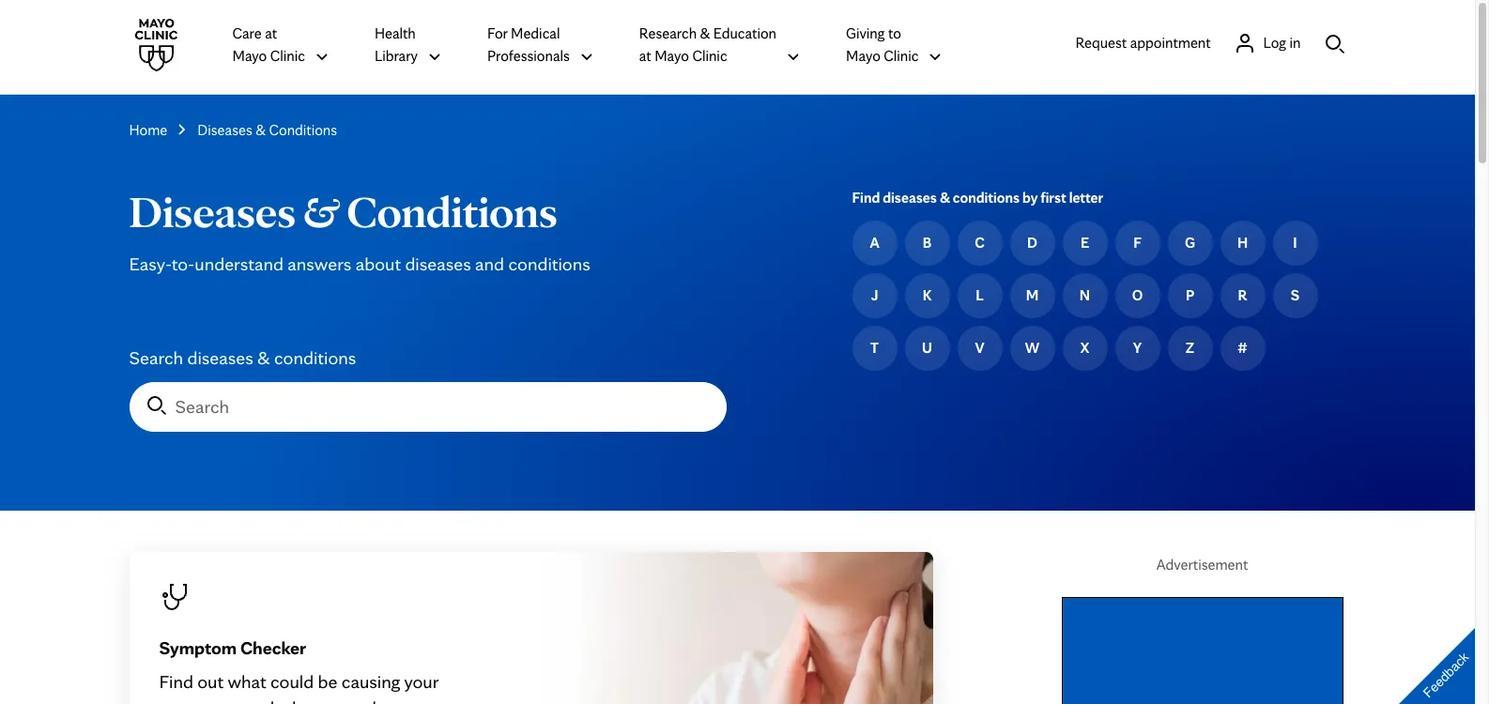 Task type: locate. For each thing, give the bounding box(es) containing it.
3 mayo from the left
[[846, 47, 881, 65]]

find up symptoms
[[159, 671, 193, 693]]

diseases up understand
[[129, 184, 296, 239]]

0 horizontal spatial diseases
[[187, 347, 253, 369]]

m link
[[1010, 273, 1055, 318]]

log in
[[1264, 33, 1301, 51]]

S text field
[[1291, 285, 1300, 307]]

search
[[129, 347, 183, 369], [175, 396, 229, 418]]

mayo inside giving to mayo clinic
[[846, 47, 881, 65]]

clinic for giving to mayo clinic
[[884, 47, 919, 65]]

diseases for find diseases & conditions by first letter
[[883, 189, 937, 207]]

O text field
[[1133, 285, 1143, 307]]

1 horizontal spatial mayo
[[655, 47, 689, 65]]

at
[[265, 24, 277, 42], [640, 47, 652, 65]]

conditions up about
[[347, 184, 558, 239]]

at down research
[[640, 47, 652, 65]]

out
[[197, 671, 224, 693]]

& inside the research & education at mayo clinic
[[700, 24, 710, 42]]

find for find out what could be causing your symptoms and when to seek care.
[[159, 671, 193, 693]]

in
[[1290, 33, 1301, 51]]

s link
[[1273, 273, 1318, 318]]

what
[[228, 671, 266, 693]]

Request appointment text field
[[1076, 31, 1211, 54]]

# text field
[[1238, 337, 1248, 360]]

0 vertical spatial conditions
[[269, 121, 337, 139]]

y link
[[1115, 326, 1161, 371]]

j
[[871, 286, 879, 304]]

2 horizontal spatial conditions
[[953, 189, 1020, 207]]

find
[[852, 189, 880, 207], [159, 671, 193, 693]]

0 horizontal spatial find
[[159, 671, 193, 693]]

research & education at mayo clinic
[[640, 24, 777, 65]]

0 vertical spatial find
[[852, 189, 880, 207]]

2 horizontal spatial mayo
[[846, 47, 881, 65]]

n
[[1080, 286, 1091, 304]]

Z text field
[[1186, 337, 1195, 360]]

could
[[270, 671, 314, 693]]

c link
[[958, 221, 1003, 266]]

1 horizontal spatial conditions
[[347, 184, 558, 239]]

2 horizontal spatial diseases
[[883, 189, 937, 207]]

P text field
[[1186, 285, 1195, 307]]

2 mayo from the left
[[655, 47, 689, 65]]

seek
[[346, 697, 381, 704]]

s
[[1291, 286, 1300, 304]]

0 vertical spatial search
[[129, 347, 183, 369]]

0 vertical spatial conditions
[[953, 189, 1020, 207]]

1 vertical spatial to
[[325, 697, 342, 704]]

giving to mayo clinic button
[[846, 22, 944, 69]]

y
[[1134, 339, 1142, 357]]

1 vertical spatial at
[[640, 47, 652, 65]]

0 vertical spatial diseases
[[883, 189, 937, 207]]

log in link
[[1234, 31, 1301, 54]]

1 horizontal spatial diseases
[[405, 253, 471, 275]]

1 vertical spatial and
[[245, 697, 274, 704]]

1 vertical spatial conditions
[[347, 184, 558, 239]]

mayo down research
[[655, 47, 689, 65]]

to right giving
[[889, 24, 902, 42]]

V text field
[[975, 337, 985, 360]]

conditions
[[953, 189, 1020, 207], [509, 253, 591, 275], [274, 347, 356, 369]]

0 horizontal spatial conditions
[[274, 347, 356, 369]]

conditions down care at mayo clinic dropdown button
[[269, 121, 337, 139]]

1 vertical spatial find
[[159, 671, 193, 693]]

diseases & conditions up easy-to-understand answers about diseases and conditions
[[129, 184, 558, 239]]

about
[[356, 253, 401, 275]]

log
[[1264, 33, 1287, 51]]

h link
[[1221, 221, 1266, 266]]

&
[[700, 24, 710, 42], [256, 121, 266, 139], [303, 184, 339, 239], [940, 189, 950, 207], [257, 347, 270, 369]]

2 vertical spatial conditions
[[274, 347, 356, 369]]

diseases for search diseases & conditions
[[187, 347, 253, 369]]

t
[[871, 339, 879, 357]]

0 horizontal spatial conditions
[[269, 121, 337, 139]]

o link
[[1115, 273, 1161, 318]]

for
[[487, 24, 508, 42]]

search for search diseases & conditions
[[129, 347, 183, 369]]

0 horizontal spatial clinic
[[270, 47, 305, 65]]

research & education at mayo clinic button
[[640, 22, 801, 69]]

1 horizontal spatial and
[[475, 253, 504, 275]]

c
[[975, 234, 985, 252]]

E text field
[[1081, 232, 1090, 255]]

1 vertical spatial diseases
[[405, 253, 471, 275]]

1 clinic from the left
[[270, 47, 305, 65]]

diseases & conditions
[[198, 121, 337, 139], [129, 184, 558, 239]]

1 horizontal spatial at
[[640, 47, 652, 65]]

2 horizontal spatial clinic
[[884, 47, 919, 65]]

1 vertical spatial search
[[175, 396, 229, 418]]

research
[[640, 24, 697, 42]]

0 vertical spatial diseases & conditions
[[198, 121, 337, 139]]

mayo down giving
[[846, 47, 881, 65]]

#
[[1238, 339, 1248, 357]]

2 clinic from the left
[[693, 47, 728, 65]]

k link
[[905, 273, 950, 318]]

diseases right 'home'
[[198, 121, 252, 139]]

0 horizontal spatial to
[[325, 697, 342, 704]]

request
[[1076, 33, 1127, 51]]

1 vertical spatial conditions
[[509, 253, 591, 275]]

0 horizontal spatial mayo
[[232, 47, 267, 65]]

1 horizontal spatial to
[[889, 24, 902, 42]]

b
[[923, 234, 932, 252]]

2 vertical spatial diseases
[[187, 347, 253, 369]]

find inside find out what could be causing your symptoms and when to seek care.
[[159, 671, 193, 693]]

mayo for care at mayo clinic
[[232, 47, 267, 65]]

clinic inside giving to mayo clinic
[[884, 47, 919, 65]]

1 horizontal spatial find
[[852, 189, 880, 207]]

v
[[975, 339, 985, 357]]

# link
[[1221, 326, 1266, 371]]

health library
[[375, 24, 418, 65]]

at inside care at mayo clinic
[[265, 24, 277, 42]]

0 horizontal spatial at
[[265, 24, 277, 42]]

find up a
[[852, 189, 880, 207]]

mayo down care
[[232, 47, 267, 65]]

clinic inside care at mayo clinic
[[270, 47, 305, 65]]

answers
[[288, 253, 352, 275]]

g
[[1185, 234, 1196, 252]]

3 clinic from the left
[[884, 47, 919, 65]]

diseases
[[198, 121, 252, 139], [129, 184, 296, 239]]

diseases
[[883, 189, 937, 207], [405, 253, 471, 275], [187, 347, 253, 369]]

k
[[923, 286, 932, 304]]

to down be
[[325, 697, 342, 704]]

letter
[[1070, 189, 1104, 207]]

search diseases & conditions
[[129, 347, 356, 369]]

0 vertical spatial to
[[889, 24, 902, 42]]

mayo
[[232, 47, 267, 65], [655, 47, 689, 65], [846, 47, 881, 65]]

diseases & conditions down care at mayo clinic
[[198, 121, 337, 139]]

1 mayo from the left
[[232, 47, 267, 65]]

C text field
[[975, 232, 985, 255]]

at right care
[[265, 24, 277, 42]]

conditions
[[269, 121, 337, 139], [347, 184, 558, 239]]

symptom
[[159, 637, 237, 659]]

W text field
[[1026, 337, 1040, 360]]

1 vertical spatial diseases
[[129, 184, 296, 239]]

request appointment
[[1076, 33, 1211, 51]]

1 horizontal spatial clinic
[[693, 47, 728, 65]]

0 horizontal spatial and
[[245, 697, 274, 704]]

G text field
[[1185, 232, 1196, 255]]

and
[[475, 253, 504, 275], [245, 697, 274, 704]]

mayo inside care at mayo clinic
[[232, 47, 267, 65]]

0 vertical spatial at
[[265, 24, 277, 42]]

care at mayo clinic button
[[232, 22, 330, 69]]

request appointment link
[[1076, 31, 1211, 54]]

mayo inside the research & education at mayo clinic
[[655, 47, 689, 65]]

j link
[[852, 273, 898, 318]]

mayo clinic home page image
[[129, 19, 182, 71]]

Log in text field
[[1264, 31, 1301, 54]]

home link
[[129, 119, 168, 142]]

x link
[[1063, 326, 1108, 371]]

U text field
[[922, 337, 933, 360]]



Task type: describe. For each thing, give the bounding box(es) containing it.
m
[[1026, 286, 1039, 304]]

professionals
[[487, 47, 570, 65]]

conditions for search diseases & conditions
[[274, 347, 356, 369]]

giving
[[846, 24, 885, 42]]

care at mayo clinic
[[232, 24, 305, 65]]

Search diseases & conditions text field
[[130, 383, 726, 431]]

K text field
[[923, 285, 932, 307]]

feedback
[[1421, 650, 1472, 701]]

find diseases & conditions by first letter
[[852, 189, 1104, 207]]

first
[[1041, 189, 1067, 207]]

F text field
[[1134, 232, 1142, 255]]

M text field
[[1026, 285, 1039, 307]]

at inside the research & education at mayo clinic
[[640, 47, 652, 65]]

z
[[1186, 339, 1195, 357]]

r
[[1239, 286, 1248, 304]]

find out what could be causing your symptoms and when to seek care.
[[159, 671, 439, 704]]

w link
[[1010, 326, 1055, 371]]

d
[[1028, 234, 1038, 252]]

advertisement
[[1157, 556, 1249, 574]]

1 horizontal spatial conditions
[[509, 253, 591, 275]]

e link
[[1063, 221, 1108, 266]]

0 vertical spatial diseases
[[198, 121, 252, 139]]

H text field
[[1238, 232, 1248, 255]]

f
[[1134, 234, 1142, 252]]

p link
[[1168, 273, 1213, 318]]

t link
[[852, 326, 898, 371]]

u
[[922, 339, 933, 357]]

Y text field
[[1134, 337, 1142, 360]]

and inside find out what could be causing your symptoms and when to seek care.
[[245, 697, 274, 704]]

home
[[129, 121, 168, 139]]

i link
[[1273, 221, 1318, 266]]

L text field
[[976, 285, 984, 307]]

r link
[[1221, 273, 1266, 318]]

h
[[1238, 234, 1248, 252]]

D text field
[[1028, 232, 1038, 255]]

find for find diseases & conditions by first letter
[[852, 189, 880, 207]]

0 vertical spatial and
[[475, 253, 504, 275]]

to inside giving to mayo clinic
[[889, 24, 902, 42]]

by
[[1023, 189, 1038, 207]]

w
[[1026, 339, 1040, 357]]

for medical professionals
[[487, 24, 570, 65]]

library
[[375, 47, 418, 65]]

your
[[404, 671, 439, 693]]

education
[[714, 24, 777, 42]]

i
[[1294, 234, 1298, 252]]

v link
[[958, 326, 1003, 371]]

a
[[870, 234, 880, 252]]

clinic inside the research & education at mayo clinic
[[693, 47, 728, 65]]

g link
[[1168, 221, 1213, 266]]

care.
[[386, 697, 423, 704]]

conditions for find diseases & conditions by first letter
[[953, 189, 1020, 207]]

a link
[[852, 221, 898, 266]]

mayo for giving to mayo clinic
[[846, 47, 881, 65]]

u link
[[905, 326, 950, 371]]

health library button
[[375, 22, 442, 69]]

easy-to-understand answers about diseases and conditions
[[129, 253, 591, 275]]

feedback button
[[1384, 613, 1490, 704]]

advertisement region
[[1062, 598, 1344, 704]]

symptoms
[[159, 697, 241, 704]]

o
[[1133, 286, 1143, 304]]

when
[[279, 697, 321, 704]]

be
[[318, 671, 338, 693]]

symptom checker
[[159, 637, 306, 659]]

health
[[375, 24, 416, 42]]

f link
[[1115, 221, 1161, 266]]

search for search
[[175, 396, 229, 418]]

for medical professionals button
[[487, 22, 594, 69]]

easy-
[[129, 253, 172, 275]]

understand
[[195, 253, 284, 275]]

clinic for care at mayo clinic
[[270, 47, 305, 65]]

B text field
[[923, 232, 932, 255]]

N text field
[[1080, 285, 1091, 307]]

causing
[[342, 671, 401, 693]]

T text field
[[871, 337, 879, 360]]

e
[[1081, 234, 1090, 252]]

l
[[976, 286, 984, 304]]

care
[[232, 24, 262, 42]]

n link
[[1063, 273, 1108, 318]]

b link
[[905, 221, 950, 266]]

R text field
[[1239, 285, 1248, 307]]

X text field
[[1081, 337, 1090, 360]]

J text field
[[871, 285, 879, 307]]

d link
[[1010, 221, 1055, 266]]

appointment
[[1131, 33, 1211, 51]]

l link
[[958, 273, 1003, 318]]

I text field
[[1294, 232, 1298, 255]]

giving to mayo clinic
[[846, 24, 919, 65]]

to-
[[172, 253, 195, 275]]

medical
[[511, 24, 560, 42]]

z link
[[1168, 326, 1213, 371]]

A text field
[[870, 232, 880, 255]]

x
[[1081, 339, 1090, 357]]

p
[[1186, 286, 1195, 304]]

to inside find out what could be causing your symptoms and when to seek care.
[[325, 697, 342, 704]]

checker
[[240, 637, 306, 659]]

1 vertical spatial diseases & conditions
[[129, 184, 558, 239]]



Task type: vqa. For each thing, say whether or not it's contained in the screenshot.
following to the left
no



